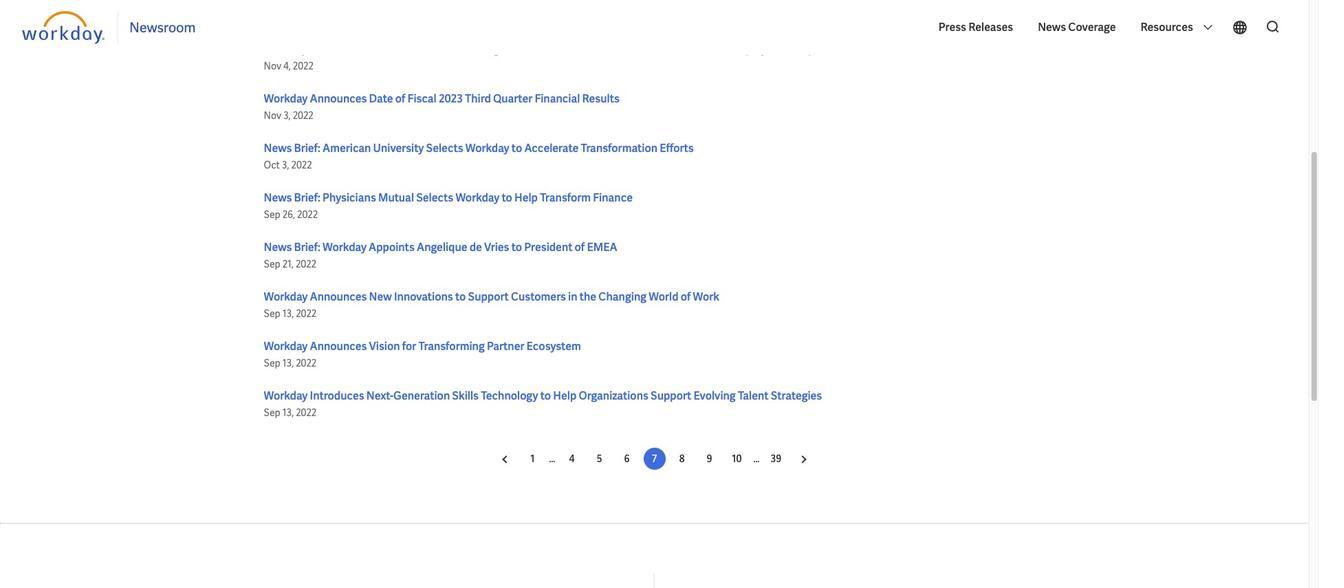 Task type: describe. For each thing, give the bounding box(es) containing it.
7
[[652, 453, 657, 465]]

for left cloud
[[570, 42, 584, 56]]

13, inside workday announces vision for transforming partner ecosystem sep 13, 2022
[[283, 357, 294, 370]]

coverage
[[1069, 20, 1117, 34]]

workday named a leader in 2022 gartner® magic quadrant™ for cloud hcm suites for 1,000+ employee enterprises for seventh consecutive year nov 4, 2022
[[264, 42, 988, 72]]

work
[[693, 290, 720, 304]]

2022 inside workday announces vision for transforming partner ecosystem sep 13, 2022
[[296, 357, 317, 370]]

transformation
[[581, 141, 658, 156]]

brief: for workday
[[294, 240, 321, 255]]

sep inside workday introduces next-generation skills technology to help organizations support evolving talent strategies sep 13, 2022
[[264, 407, 281, 419]]

1,000+
[[696, 42, 728, 56]]

brief: for physicians
[[294, 191, 321, 205]]

workday announces new innovations to support customers in the changing world of work sep 13, 2022
[[264, 290, 720, 320]]

1 link
[[522, 448, 544, 470]]

10 link
[[726, 448, 748, 470]]

workday inside news brief: american university selects workday to accelerate transformation efforts oct 3, 2022
[[466, 141, 510, 156]]

globe icon image
[[1233, 19, 1249, 36]]

5 link
[[589, 448, 611, 470]]

to inside news brief: workday appoints angelique de vries to president of emea sep 21, 2022
[[512, 240, 522, 255]]

for right suites
[[680, 42, 694, 56]]

2 … from the left
[[754, 453, 760, 465]]

1 … from the left
[[550, 453, 556, 465]]

strategies
[[771, 389, 823, 403]]

10
[[733, 453, 742, 465]]

nov inside workday announces date of fiscal 2023 third quarter financial results nov 3, 2022
[[264, 109, 281, 122]]

show next page image
[[800, 456, 807, 464]]

skills
[[452, 389, 479, 403]]

talent
[[738, 389, 769, 403]]

press releases
[[939, 20, 1014, 34]]

news brief: physicians mutual selects workday to help transform finance sep 26, 2022
[[264, 191, 633, 221]]

2022 inside workday announces date of fiscal 2023 third quarter financial results nov 3, 2022
[[293, 109, 314, 122]]

press
[[939, 20, 967, 34]]

accelerate
[[525, 141, 579, 156]]

news brief: workday appoints angelique de vries to president of emea sep 21, 2022
[[264, 240, 618, 270]]

news for news brief: physicians mutual selects workday to help transform finance sep 26, 2022
[[264, 191, 292, 205]]

workday announces vision for transforming partner ecosystem sep 13, 2022
[[264, 339, 581, 370]]

26,
[[283, 209, 295, 221]]

news for news coverage
[[1039, 20, 1067, 34]]

angelique
[[417, 240, 468, 255]]

enterprises
[[782, 42, 839, 56]]

announces for vision
[[310, 339, 367, 354]]

finance
[[593, 191, 633, 205]]

resources
[[1141, 20, 1196, 34]]

to inside workday announces new innovations to support customers in the changing world of work sep 13, 2022
[[456, 290, 466, 304]]

employee
[[731, 42, 780, 56]]

fiscal
[[408, 92, 437, 106]]

workday introduces next-generation skills technology to help organizations support evolving talent strategies link
[[264, 389, 823, 403]]

newsroom link
[[129, 19, 196, 36]]

next-
[[367, 389, 394, 403]]

consecutive
[[901, 42, 964, 56]]

leader
[[357, 42, 391, 56]]

support inside workday introduces next-generation skills technology to help organizations support evolving talent strategies sep 13, 2022
[[651, 389, 692, 403]]

gartner®
[[431, 42, 475, 56]]

9 link
[[699, 448, 721, 470]]

workday inside workday announces vision for transforming partner ecosystem sep 13, 2022
[[264, 339, 308, 354]]

announces for date
[[310, 92, 367, 106]]

nov inside the workday named a leader in 2022 gartner® magic quadrant™ for cloud hcm suites for 1,000+ employee enterprises for seventh consecutive year nov 4, 2022
[[264, 60, 281, 72]]

changing
[[599, 290, 647, 304]]

sep inside workday announces new innovations to support customers in the changing world of work sep 13, 2022
[[264, 308, 281, 320]]

workday inside workday introduces next-generation skills technology to help organizations support evolving talent strategies sep 13, 2022
[[264, 389, 308, 403]]

in inside workday announces new innovations to support customers in the changing world of work sep 13, 2022
[[569, 290, 578, 304]]

efforts
[[660, 141, 694, 156]]

sep inside news brief: workday appoints angelique de vries to president of emea sep 21, 2022
[[264, 258, 281, 270]]

news brief: american university selects workday to accelerate transformation efforts oct 3, 2022
[[264, 141, 694, 171]]

vision
[[369, 339, 400, 354]]

releases
[[969, 20, 1014, 34]]

of inside news brief: workday appoints angelique de vries to president of emea sep 21, 2022
[[575, 240, 585, 255]]

for left seventh
[[841, 42, 856, 56]]

selects for mutual
[[416, 191, 454, 205]]

introduces
[[310, 389, 364, 403]]

workday inside news brief: physicians mutual selects workday to help transform finance sep 26, 2022
[[456, 191, 500, 205]]

help for transform
[[515, 191, 538, 205]]

evolving
[[694, 389, 736, 403]]

technology
[[481, 389, 539, 403]]

workday announces vision for transforming partner ecosystem link
[[264, 339, 581, 354]]

news for news brief: workday appoints angelique de vries to president of emea sep 21, 2022
[[264, 240, 292, 255]]

world
[[649, 290, 679, 304]]

year
[[966, 42, 988, 56]]

selects for university
[[426, 141, 464, 156]]

transforming
[[419, 339, 485, 354]]

workday announces date of fiscal 2023 third quarter financial results nov 3, 2022
[[264, 92, 620, 122]]

2022 inside news brief: american university selects workday to accelerate transformation efforts oct 3, 2022
[[291, 159, 312, 171]]

third
[[465, 92, 491, 106]]

customers
[[511, 290, 566, 304]]

new
[[369, 290, 392, 304]]

news brief: physicians mutual selects workday to help transform finance link
[[264, 191, 633, 205]]

show previous page image
[[502, 456, 510, 464]]

13, for announces
[[283, 308, 294, 320]]

help for organizations
[[554, 389, 577, 403]]

de
[[470, 240, 482, 255]]

emea
[[587, 240, 618, 255]]

hcm
[[618, 42, 644, 56]]



Task type: locate. For each thing, give the bounding box(es) containing it.
13, for introduces
[[283, 407, 294, 419]]

5 sep from the top
[[264, 407, 281, 419]]

news brief: american university selects workday to accelerate transformation efforts link
[[264, 141, 694, 156]]

0 vertical spatial 3,
[[283, 109, 291, 122]]

results
[[583, 92, 620, 106]]

selects inside news brief: physicians mutual selects workday to help transform finance sep 26, 2022
[[416, 191, 454, 205]]

support inside workday announces new innovations to support customers in the changing world of work sep 13, 2022
[[468, 290, 509, 304]]

8
[[680, 453, 685, 465]]

1 vertical spatial 13,
[[283, 357, 294, 370]]

to right innovations
[[456, 290, 466, 304]]

2 announces from the top
[[310, 290, 367, 304]]

1 announces from the top
[[310, 92, 367, 106]]

workday inside workday announces date of fiscal 2023 third quarter financial results nov 3, 2022
[[264, 92, 308, 106]]

news coverage
[[1039, 20, 1117, 34]]

help left transform
[[515, 191, 538, 205]]

1
[[531, 453, 535, 465]]

support
[[468, 290, 509, 304], [651, 389, 692, 403]]

announces inside workday announces date of fiscal 2023 third quarter financial results nov 3, 2022
[[310, 92, 367, 106]]

brief: up 26,
[[294, 191, 321, 205]]

news
[[1039, 20, 1067, 34], [264, 141, 292, 156], [264, 191, 292, 205], [264, 240, 292, 255]]

5
[[597, 453, 602, 465]]

0 vertical spatial in
[[393, 42, 403, 56]]

seventh
[[858, 42, 899, 56]]

2022 inside workday introduces next-generation skills technology to help organizations support evolving talent strategies sep 13, 2022
[[296, 407, 317, 419]]

1 vertical spatial help
[[554, 389, 577, 403]]

brief: inside news brief: american university selects workday to accelerate transformation efforts oct 3, 2022
[[294, 141, 321, 156]]

news inside news brief: physicians mutual selects workday to help transform finance sep 26, 2022
[[264, 191, 292, 205]]

13, inside workday announces new innovations to support customers in the changing world of work sep 13, 2022
[[283, 308, 294, 320]]

vries
[[484, 240, 510, 255]]

selects right mutual
[[416, 191, 454, 205]]

0 horizontal spatial …
[[550, 453, 556, 465]]

…
[[550, 453, 556, 465], [754, 453, 760, 465]]

help left organizations
[[554, 389, 577, 403]]

2 13, from the top
[[283, 357, 294, 370]]

workday
[[264, 42, 308, 56], [264, 92, 308, 106], [466, 141, 510, 156], [456, 191, 500, 205], [323, 240, 367, 255], [264, 290, 308, 304], [264, 339, 308, 354], [264, 389, 308, 403]]

of left emea
[[575, 240, 585, 255]]

ecosystem
[[527, 339, 581, 354]]

0 vertical spatial brief:
[[294, 141, 321, 156]]

press releases link
[[932, 10, 1021, 45]]

oct
[[264, 159, 280, 171]]

organizations
[[579, 389, 649, 403]]

2022 inside news brief: physicians mutual selects workday to help transform finance sep 26, 2022
[[297, 209, 318, 221]]

0 horizontal spatial of
[[395, 92, 406, 106]]

sep
[[264, 209, 281, 221], [264, 258, 281, 270], [264, 308, 281, 320], [264, 357, 281, 370], [264, 407, 281, 419]]

1 vertical spatial brief:
[[294, 191, 321, 205]]

3 13, from the top
[[283, 407, 294, 419]]

0 vertical spatial support
[[468, 290, 509, 304]]

1 brief: from the top
[[294, 141, 321, 156]]

0 vertical spatial announces
[[310, 92, 367, 106]]

1 horizontal spatial support
[[651, 389, 692, 403]]

0 vertical spatial of
[[395, 92, 406, 106]]

13,
[[283, 308, 294, 320], [283, 357, 294, 370], [283, 407, 294, 419]]

news up 21,
[[264, 240, 292, 255]]

selects
[[426, 141, 464, 156], [416, 191, 454, 205]]

1 vertical spatial selects
[[416, 191, 454, 205]]

suites
[[646, 42, 678, 56]]

1 nov from the top
[[264, 60, 281, 72]]

2022 inside news brief: workday appoints angelique de vries to president of emea sep 21, 2022
[[296, 258, 317, 270]]

4,
[[283, 60, 291, 72]]

3, down 4,
[[283, 109, 291, 122]]

4
[[569, 453, 575, 465]]

workday named a leader in 2022 gartner® magic quadrant™ for cloud hcm suites for 1,000+ employee enterprises for seventh consecutive year link
[[264, 42, 988, 56]]

3 brief: from the top
[[294, 240, 321, 255]]

news left "coverage"
[[1039, 20, 1067, 34]]

in
[[393, 42, 403, 56], [569, 290, 578, 304]]

to right technology
[[541, 389, 551, 403]]

in right leader
[[393, 42, 403, 56]]

sep inside workday announces vision for transforming partner ecosystem sep 13, 2022
[[264, 357, 281, 370]]

help inside workday introduces next-generation skills technology to help organizations support evolving talent strategies sep 13, 2022
[[554, 389, 577, 403]]

a
[[348, 42, 355, 56]]

date
[[369, 92, 393, 106]]

of left work
[[681, 290, 691, 304]]

1 vertical spatial announces
[[310, 290, 367, 304]]

announces left new
[[310, 290, 367, 304]]

in left the
[[569, 290, 578, 304]]

2 vertical spatial 13,
[[283, 407, 294, 419]]

quadrant™
[[511, 42, 568, 56]]

to right vries
[[512, 240, 522, 255]]

3, inside news brief: american university selects workday to accelerate transformation efforts oct 3, 2022
[[282, 159, 289, 171]]

cloud
[[586, 42, 616, 56]]

of inside workday announces date of fiscal 2023 third quarter financial results nov 3, 2022
[[395, 92, 406, 106]]

1 13, from the top
[[283, 308, 294, 320]]

workday inside workday announces new innovations to support customers in the changing world of work sep 13, 2022
[[264, 290, 308, 304]]

2 sep from the top
[[264, 258, 281, 270]]

to left accelerate
[[512, 141, 522, 156]]

announces
[[310, 92, 367, 106], [310, 290, 367, 304], [310, 339, 367, 354]]

to inside news brief: american university selects workday to accelerate transformation efforts oct 3, 2022
[[512, 141, 522, 156]]

9
[[707, 453, 713, 465]]

news for news brief: american university selects workday to accelerate transformation efforts oct 3, 2022
[[264, 141, 292, 156]]

appoints
[[369, 240, 415, 255]]

0 horizontal spatial help
[[515, 191, 538, 205]]

3 announces from the top
[[310, 339, 367, 354]]

nov up oct
[[264, 109, 281, 122]]

3, inside workday announces date of fiscal 2023 third quarter financial results nov 3, 2022
[[283, 109, 291, 122]]

6 link
[[616, 448, 638, 470]]

announces inside workday announces new innovations to support customers in the changing world of work sep 13, 2022
[[310, 290, 367, 304]]

workday introduces next-generation skills technology to help organizations support evolving talent strategies sep 13, 2022
[[264, 389, 823, 419]]

news up 26,
[[264, 191, 292, 205]]

workday announces new innovations to support customers in the changing world of work link
[[264, 290, 720, 304]]

university
[[373, 141, 424, 156]]

mutual
[[378, 191, 414, 205]]

21,
[[283, 258, 294, 270]]

to for organizations
[[541, 389, 551, 403]]

39 link
[[766, 448, 788, 470]]

1 vertical spatial 3,
[[282, 159, 289, 171]]

1 horizontal spatial of
[[575, 240, 585, 255]]

2 vertical spatial announces
[[310, 339, 367, 354]]

1 horizontal spatial …
[[754, 453, 760, 465]]

news inside "link"
[[1039, 20, 1067, 34]]

workday announces date of fiscal 2023 third quarter financial results link
[[264, 92, 620, 106]]

generation
[[394, 389, 450, 403]]

selects down workday announces date of fiscal 2023 third quarter financial results nov 3, 2022
[[426, 141, 464, 156]]

support left the customers
[[468, 290, 509, 304]]

0 horizontal spatial in
[[393, 42, 403, 56]]

brief:
[[294, 141, 321, 156], [294, 191, 321, 205], [294, 240, 321, 255]]

2023
[[439, 92, 463, 106]]

39
[[771, 453, 782, 465]]

announces inside workday announces vision for transforming partner ecosystem sep 13, 2022
[[310, 339, 367, 354]]

13, inside workday introduces next-generation skills technology to help organizations support evolving talent strategies sep 13, 2022
[[283, 407, 294, 419]]

1 horizontal spatial help
[[554, 389, 577, 403]]

None search field
[[1257, 13, 1288, 42]]

to for transformation
[[512, 141, 522, 156]]

selects inside news brief: american university selects workday to accelerate transformation efforts oct 3, 2022
[[426, 141, 464, 156]]

newsroom
[[129, 19, 196, 36]]

announces left vision
[[310, 339, 367, 354]]

news inside news brief: american university selects workday to accelerate transformation efforts oct 3, 2022
[[264, 141, 292, 156]]

3, for workday
[[283, 109, 291, 122]]

to
[[512, 141, 522, 156], [502, 191, 513, 205], [512, 240, 522, 255], [456, 290, 466, 304], [541, 389, 551, 403]]

innovations
[[394, 290, 453, 304]]

1 sep from the top
[[264, 209, 281, 221]]

resources link
[[1134, 10, 1222, 45]]

for right vision
[[402, 339, 417, 354]]

help inside news brief: physicians mutual selects workday to help transform finance sep 26, 2022
[[515, 191, 538, 205]]

1 vertical spatial nov
[[264, 109, 281, 122]]

announces left date
[[310, 92, 367, 106]]

workday inside news brief: workday appoints angelique de vries to president of emea sep 21, 2022
[[323, 240, 367, 255]]

to inside workday introduces next-generation skills technology to help organizations support evolving talent strategies sep 13, 2022
[[541, 389, 551, 403]]

for
[[570, 42, 584, 56], [680, 42, 694, 56], [841, 42, 856, 56], [402, 339, 417, 354]]

0 vertical spatial 13,
[[283, 308, 294, 320]]

1 vertical spatial in
[[569, 290, 578, 304]]

american
[[323, 141, 371, 156]]

1 vertical spatial of
[[575, 240, 585, 255]]

… left '39'
[[754, 453, 760, 465]]

support left evolving
[[651, 389, 692, 403]]

go to the newsroom homepage image
[[22, 11, 107, 44]]

to for transform
[[502, 191, 513, 205]]

2022
[[405, 42, 429, 56], [293, 60, 314, 72], [293, 109, 314, 122], [291, 159, 312, 171], [297, 209, 318, 221], [296, 258, 317, 270], [296, 308, 317, 320], [296, 357, 317, 370], [296, 407, 317, 419]]

6
[[624, 453, 630, 465]]

4 sep from the top
[[264, 357, 281, 370]]

4 link
[[561, 448, 583, 470]]

brief: left the american
[[294, 141, 321, 156]]

2 nov from the top
[[264, 109, 281, 122]]

2 vertical spatial brief:
[[294, 240, 321, 255]]

3, right oct
[[282, 159, 289, 171]]

quarter
[[493, 92, 533, 106]]

0 horizontal spatial support
[[468, 290, 509, 304]]

news up oct
[[264, 141, 292, 156]]

nov
[[264, 60, 281, 72], [264, 109, 281, 122]]

news brief: workday appoints angelique de vries to president of emea link
[[264, 240, 618, 255]]

current page 7 element
[[644, 453, 666, 465]]

brief: inside news brief: physicians mutual selects workday to help transform finance sep 26, 2022
[[294, 191, 321, 205]]

2 vertical spatial of
[[681, 290, 691, 304]]

of
[[395, 92, 406, 106], [575, 240, 585, 255], [681, 290, 691, 304]]

physicians
[[323, 191, 376, 205]]

named
[[310, 42, 346, 56]]

0 vertical spatial nov
[[264, 60, 281, 72]]

news coverage link
[[1032, 10, 1123, 45]]

in inside the workday named a leader in 2022 gartner® magic quadrant™ for cloud hcm suites for 1,000+ employee enterprises for seventh consecutive year nov 4, 2022
[[393, 42, 403, 56]]

news inside news brief: workday appoints angelique de vries to president of emea sep 21, 2022
[[264, 240, 292, 255]]

for inside workday announces vision for transforming partner ecosystem sep 13, 2022
[[402, 339, 417, 354]]

transform
[[540, 191, 591, 205]]

… left 4
[[550, 453, 556, 465]]

2022 inside workday announces new innovations to support customers in the changing world of work sep 13, 2022
[[296, 308, 317, 320]]

sep inside news brief: physicians mutual selects workday to help transform finance sep 26, 2022
[[264, 209, 281, 221]]

1 horizontal spatial in
[[569, 290, 578, 304]]

1 vertical spatial support
[[651, 389, 692, 403]]

3 sep from the top
[[264, 308, 281, 320]]

workday inside the workday named a leader in 2022 gartner® magic quadrant™ for cloud hcm suites for 1,000+ employee enterprises for seventh consecutive year nov 4, 2022
[[264, 42, 308, 56]]

to down news brief: american university selects workday to accelerate transformation efforts oct 3, 2022
[[502, 191, 513, 205]]

nov left 4,
[[264, 60, 281, 72]]

3, for news
[[282, 159, 289, 171]]

of inside workday announces new innovations to support customers in the changing world of work sep 13, 2022
[[681, 290, 691, 304]]

financial
[[535, 92, 580, 106]]

3,
[[283, 109, 291, 122], [282, 159, 289, 171]]

brief: down 26,
[[294, 240, 321, 255]]

magic
[[478, 42, 508, 56]]

of right date
[[395, 92, 406, 106]]

the
[[580, 290, 597, 304]]

announces for new
[[310, 290, 367, 304]]

2 brief: from the top
[[294, 191, 321, 205]]

to inside news brief: physicians mutual selects workday to help transform finance sep 26, 2022
[[502, 191, 513, 205]]

0 vertical spatial selects
[[426, 141, 464, 156]]

8 link
[[671, 448, 693, 470]]

0 vertical spatial help
[[515, 191, 538, 205]]

brief: inside news brief: workday appoints angelique de vries to president of emea sep 21, 2022
[[294, 240, 321, 255]]

brief: for american
[[294, 141, 321, 156]]

2 horizontal spatial of
[[681, 290, 691, 304]]

partner
[[487, 339, 525, 354]]



Task type: vqa. For each thing, say whether or not it's contained in the screenshot.


